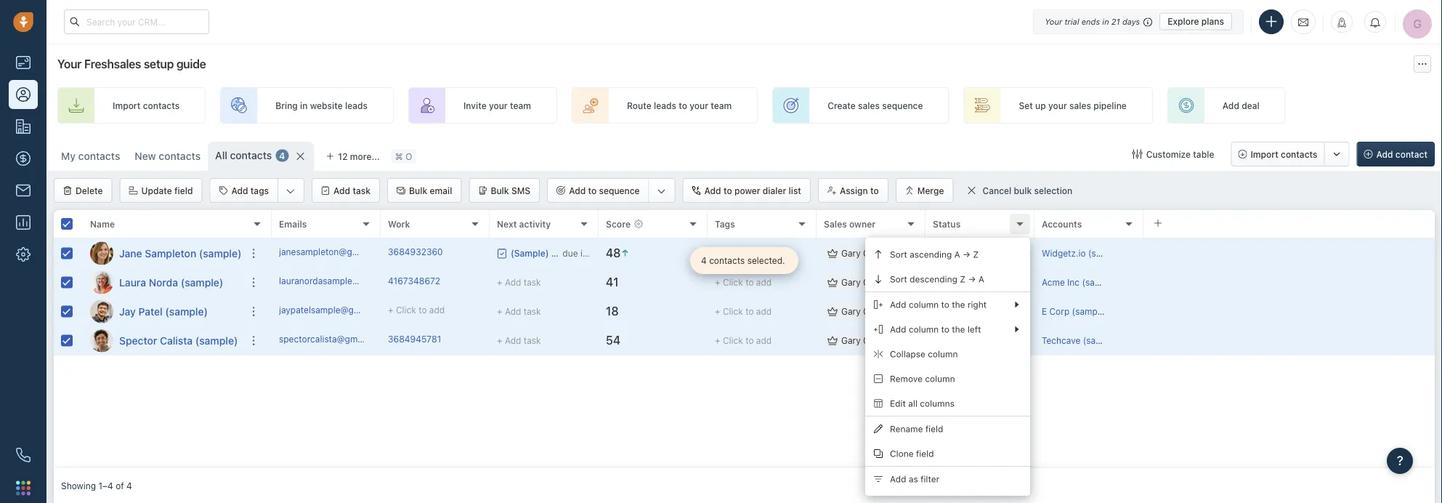 Task type: vqa. For each thing, say whether or not it's contained in the screenshot.
import contacts group
yes



Task type: describe. For each thing, give the bounding box(es) containing it.
clone
[[891, 448, 914, 459]]

phone element
[[9, 441, 38, 470]]

grid containing 48
[[54, 209, 1436, 468]]

sort ascending a → z menu item
[[866, 242, 1031, 267]]

columns
[[921, 398, 955, 408]]

press space to deselect this row. row containing jane sampleton (sample)
[[54, 239, 272, 268]]

(sample) down e corp (sample)
[[1084, 335, 1120, 346]]

emails
[[279, 219, 307, 229]]

all contacts link
[[215, 148, 272, 163]]

task for 54
[[524, 335, 541, 346]]

freshworks switcher image
[[16, 481, 31, 495]]

rename
[[891, 424, 924, 434]]

setup
[[144, 57, 174, 71]]

phone image
[[16, 448, 31, 462]]

column for add column to the right
[[909, 299, 939, 310]]

acme inc (sample) link
[[1042, 277, 1119, 287]]

gary for 54
[[842, 335, 861, 346]]

assign to button
[[818, 178, 889, 203]]

j image for jay patel (sample)
[[90, 300, 113, 323]]

48
[[606, 246, 621, 260]]

more...
[[350, 151, 380, 161]]

all
[[215, 149, 227, 161]]

new for new
[[949, 248, 968, 258]]

container_wx8msf4aqz5i3rn1 image for e corp (sample)
[[828, 306, 838, 317]]

spector
[[119, 334, 157, 346]]

edit all columns
[[891, 398, 955, 408]]

3684945781 link
[[388, 333, 441, 348]]

(sample) for spector calista (sample)
[[195, 334, 238, 346]]

add to sequence
[[569, 185, 640, 196]]

sequence for add to sequence
[[599, 185, 640, 196]]

add as filter menu item
[[866, 467, 1031, 491]]

⌘
[[395, 151, 403, 161]]

18
[[606, 304, 619, 318]]

add to power dialer list
[[705, 185, 802, 196]]

1 gary from the top
[[842, 248, 861, 258]]

update
[[141, 185, 172, 196]]

ends
[[1082, 17, 1101, 26]]

bring
[[276, 100, 298, 110]]

pipeline
[[1094, 100, 1127, 110]]

gary orlando for 54
[[842, 335, 896, 346]]

(sample) for e corp (sample)
[[1073, 306, 1109, 317]]

sales owner
[[824, 219, 876, 229]]

add to sequence button
[[548, 179, 649, 202]]

task inside button
[[353, 185, 371, 196]]

1 team from the left
[[510, 100, 531, 110]]

janesampleton@gmail.com
[[279, 247, 389, 257]]

the for left
[[952, 324, 966, 334]]

sort for sort ascending a → z
[[891, 249, 908, 259]]

jane
[[119, 247, 142, 259]]

table
[[1194, 149, 1215, 159]]

jane sampleton (sample) link
[[119, 246, 242, 261]]

2 qualified from the top
[[949, 335, 986, 346]]

rename field
[[891, 424, 944, 434]]

merge button
[[896, 178, 954, 203]]

invite
[[464, 100, 487, 110]]

add for add task
[[334, 185, 350, 196]]

freshsales
[[84, 57, 141, 71]]

container_wx8msf4aqz5i3rn1 image for acme inc (sample)
[[828, 277, 838, 288]]

acme
[[1042, 277, 1066, 287]]

cell for 54
[[1144, 326, 1436, 355]]

edit all columns menu item
[[866, 391, 1031, 416]]

sort descending z → a menu item
[[866, 267, 1031, 292]]

+ add task for 18
[[497, 306, 541, 317]]

+ add task for 54
[[497, 335, 541, 346]]

unqualified
[[949, 306, 996, 317]]

4 contacts selected.
[[702, 256, 786, 266]]

janesampleton@gmail.com 3684932360
[[279, 247, 443, 257]]

cell for 18
[[1144, 297, 1436, 326]]

bring in website leads link
[[220, 87, 394, 124]]

invite your team link
[[408, 87, 558, 124]]

contact
[[1396, 149, 1428, 159]]

email image
[[1299, 16, 1309, 28]]

Search your CRM... text field
[[64, 9, 209, 34]]

1 + click to add from the top
[[715, 248, 772, 258]]

add deal link
[[1168, 87, 1286, 124]]

name row
[[54, 210, 272, 239]]

trial
[[1065, 17, 1080, 26]]

add tags group
[[210, 178, 305, 203]]

remove column
[[891, 374, 956, 384]]

4167348672
[[388, 276, 441, 286]]

+ click to add for 41
[[715, 277, 772, 287]]

4 inside 'all contacts 4'
[[279, 150, 285, 161]]

orlando for 18
[[864, 306, 896, 317]]

add for 18
[[757, 306, 772, 317]]

import contacts button
[[1232, 142, 1326, 166]]

clone field
[[891, 448, 934, 459]]

cell for 41
[[1144, 268, 1436, 297]]

field for update field
[[174, 185, 193, 196]]

gary orlando for 41
[[842, 277, 896, 287]]

click for 54
[[723, 335, 743, 346]]

jay patel (sample) link
[[119, 304, 208, 319]]

selection
[[1035, 186, 1073, 196]]

techcave
[[1042, 335, 1081, 346]]

z inside sort ascending a → z menu item
[[974, 249, 979, 259]]

add column to the right
[[891, 299, 987, 310]]

→ for z
[[963, 249, 971, 259]]

tags
[[251, 185, 269, 196]]

norda
[[149, 276, 178, 288]]

s image
[[90, 329, 113, 352]]

assign to
[[840, 185, 879, 196]]

showing
[[61, 480, 96, 491]]

(sample) for laura norda (sample)
[[181, 276, 223, 288]]

remove
[[891, 374, 923, 384]]

gary for 41
[[842, 277, 861, 287]]

delete button
[[54, 178, 112, 203]]

2 leads from the left
[[654, 100, 677, 110]]

sort ascending a → z
[[891, 249, 979, 259]]

12 more... button
[[318, 146, 388, 166]]

jaypatelsample@gmail.com link
[[279, 304, 391, 319]]

your inside invite your team link
[[489, 100, 508, 110]]

ascending
[[910, 249, 953, 259]]

spector calista (sample)
[[119, 334, 238, 346]]

your for your trial ends in 21 days
[[1045, 17, 1063, 26]]

press space to deselect this row. row containing 54
[[272, 326, 1436, 355]]

jay
[[119, 305, 136, 317]]

1 vertical spatial in
[[300, 100, 308, 110]]

bulk email
[[409, 185, 452, 196]]

1 orlando from the top
[[864, 248, 896, 258]]

z inside the sort descending z → a menu item
[[960, 274, 966, 284]]

1 horizontal spatial container_wx8msf4aqz5i3rn1 image
[[828, 335, 838, 346]]

(sample) up acme inc (sample) link
[[1089, 248, 1125, 258]]

guide
[[176, 57, 206, 71]]

add for add to power dialer list
[[705, 185, 722, 196]]

new for new contacts
[[135, 150, 156, 162]]

as
[[909, 474, 919, 484]]

row group containing jane sampleton (sample)
[[54, 239, 272, 355]]

to inside button
[[871, 185, 879, 196]]

days
[[1123, 17, 1141, 26]]

next activity
[[497, 219, 551, 229]]

⌘ o
[[395, 151, 412, 161]]

name column header
[[83, 210, 272, 239]]

e corp (sample) link
[[1042, 306, 1109, 317]]

add for add tags
[[231, 185, 248, 196]]

create sales sequence link
[[773, 87, 950, 124]]

menu containing sort ascending a → z
[[866, 238, 1031, 496]]

+ click to add for 18
[[715, 306, 772, 317]]

explore plans link
[[1160, 13, 1233, 30]]

activity
[[519, 219, 551, 229]]

filter
[[921, 474, 940, 484]]

bulk
[[1014, 186, 1032, 196]]

next
[[497, 219, 517, 229]]

0 vertical spatial in
[[1103, 17, 1110, 26]]

0 horizontal spatial 4
[[126, 480, 132, 491]]

o
[[406, 151, 412, 161]]

import for import contacts link
[[113, 100, 141, 110]]

bulk for bulk sms
[[491, 185, 509, 196]]

4167348672 link
[[388, 275, 441, 290]]



Task type: locate. For each thing, give the bounding box(es) containing it.
inc
[[1068, 277, 1080, 287]]

press space to deselect this row. row containing spector calista (sample)
[[54, 326, 272, 355]]

gary orlando for 18
[[842, 306, 896, 317]]

add task
[[334, 185, 371, 196]]

l image
[[90, 271, 113, 294]]

1 horizontal spatial a
[[979, 274, 985, 284]]

0 vertical spatial →
[[963, 249, 971, 259]]

1 vertical spatial import
[[1251, 149, 1279, 159]]

the left right
[[952, 299, 966, 310]]

1 vertical spatial j image
[[90, 300, 113, 323]]

0 horizontal spatial new
[[135, 150, 156, 162]]

1 horizontal spatial 4
[[279, 150, 285, 161]]

route
[[627, 100, 652, 110]]

2 horizontal spatial your
[[1049, 100, 1068, 110]]

2 team from the left
[[711, 100, 732, 110]]

j image for jane sampleton (sample)
[[90, 242, 113, 265]]

new up the sort descending z → a menu item
[[949, 248, 968, 258]]

import contacts down "setup"
[[113, 100, 180, 110]]

z down sort ascending a → z menu item
[[960, 274, 966, 284]]

sort inside menu item
[[891, 274, 908, 284]]

(sample) right the calista
[[195, 334, 238, 346]]

task for 41
[[524, 277, 541, 288]]

1 vertical spatial a
[[979, 274, 985, 284]]

field inside button
[[174, 185, 193, 196]]

3 your from the left
[[1049, 100, 1068, 110]]

1 vertical spatial sequence
[[599, 185, 640, 196]]

a inside menu item
[[979, 274, 985, 284]]

clone field menu item
[[866, 441, 1031, 466]]

1 qualified from the top
[[949, 277, 986, 287]]

3684932360 link
[[388, 246, 443, 261]]

your for your freshsales setup guide
[[57, 57, 82, 71]]

(sample) up spector calista (sample)
[[165, 305, 208, 317]]

0 vertical spatial new
[[135, 150, 156, 162]]

of
[[116, 480, 124, 491]]

field right clone
[[917, 448, 934, 459]]

1 vertical spatial →
[[969, 274, 977, 284]]

add for add column to the left
[[891, 324, 907, 334]]

selected.
[[748, 256, 786, 266]]

leads right website
[[345, 100, 368, 110]]

your freshsales setup guide
[[57, 57, 206, 71]]

0 vertical spatial z
[[974, 249, 979, 259]]

1 vertical spatial field
[[926, 424, 944, 434]]

+ click to add
[[715, 248, 772, 258], [715, 277, 772, 287], [715, 306, 772, 317], [715, 335, 772, 346]]

(sample) for jane sampleton (sample)
[[199, 247, 242, 259]]

0 vertical spatial import
[[113, 100, 141, 110]]

1 horizontal spatial your
[[690, 100, 709, 110]]

1 horizontal spatial leads
[[654, 100, 677, 110]]

bulk left email
[[409, 185, 428, 196]]

orlando for 41
[[864, 277, 896, 287]]

accounts
[[1042, 219, 1083, 229]]

0 horizontal spatial sequence
[[599, 185, 640, 196]]

column for add column to the left
[[909, 324, 939, 334]]

add inside menu item
[[891, 474, 907, 484]]

a
[[955, 249, 961, 259], [979, 274, 985, 284]]

(sample)
[[199, 247, 242, 259], [1089, 248, 1125, 258], [181, 276, 223, 288], [1083, 277, 1119, 287], [165, 305, 208, 317], [1073, 306, 1109, 317], [195, 334, 238, 346], [1084, 335, 1120, 346]]

bulk for bulk email
[[409, 185, 428, 196]]

add to power dialer list button
[[683, 178, 811, 203]]

1 row group from the left
[[54, 239, 272, 355]]

0 horizontal spatial team
[[510, 100, 531, 110]]

lauranordasample@gmail.com
[[279, 276, 403, 286]]

2 horizontal spatial 4
[[702, 256, 707, 266]]

add for add column to the right
[[891, 299, 907, 310]]

1 gary orlando from the top
[[842, 248, 896, 258]]

spectorcalista@gmail.com 3684945781
[[279, 334, 441, 344]]

0 vertical spatial field
[[174, 185, 193, 196]]

import contacts for import contacts link
[[113, 100, 180, 110]]

0 horizontal spatial leads
[[345, 100, 368, 110]]

all
[[909, 398, 918, 408]]

in left the 21
[[1103, 17, 1110, 26]]

field
[[174, 185, 193, 196], [926, 424, 944, 434], [917, 448, 934, 459]]

add for add as filter
[[891, 474, 907, 484]]

your left freshsales
[[57, 57, 82, 71]]

1 vertical spatial the
[[952, 324, 966, 334]]

sales right create
[[859, 100, 880, 110]]

column inside menu item
[[928, 349, 958, 359]]

task for 18
[[524, 306, 541, 317]]

0 horizontal spatial import
[[113, 100, 141, 110]]

1 horizontal spatial sales
[[1070, 100, 1092, 110]]

2 orlando from the top
[[864, 277, 896, 287]]

4 left selected.
[[702, 256, 707, 266]]

0 horizontal spatial a
[[955, 249, 961, 259]]

2 horizontal spatial container_wx8msf4aqz5i3rn1 image
[[967, 185, 977, 196]]

(sample) right corp at the right bottom
[[1073, 306, 1109, 317]]

(sample) for acme inc (sample)
[[1083, 277, 1119, 287]]

sort left the descending
[[891, 274, 908, 284]]

2 sales from the left
[[1070, 100, 1092, 110]]

patel
[[139, 305, 163, 317]]

deal
[[1242, 100, 1260, 110]]

1 horizontal spatial z
[[974, 249, 979, 259]]

j image
[[90, 242, 113, 265], [90, 300, 113, 323]]

add for add deal
[[1223, 100, 1240, 110]]

add for 41
[[757, 277, 772, 287]]

the left left
[[952, 324, 966, 334]]

in
[[1103, 17, 1110, 26], [300, 100, 308, 110]]

add for 54
[[757, 335, 772, 346]]

column for collapse column
[[928, 349, 958, 359]]

import inside import contacts link
[[113, 100, 141, 110]]

1 vertical spatial + add task
[[497, 306, 541, 317]]

orlando
[[864, 248, 896, 258], [864, 277, 896, 287], [864, 306, 896, 317], [864, 335, 896, 346]]

→ for a
[[969, 274, 977, 284]]

1 horizontal spatial import contacts
[[1251, 149, 1318, 159]]

sales
[[859, 100, 880, 110], [1070, 100, 1092, 110]]

1 vertical spatial qualified
[[949, 335, 986, 346]]

press space to deselect this row. row containing jay patel (sample)
[[54, 297, 272, 326]]

1 horizontal spatial bulk
[[491, 185, 509, 196]]

import contacts inside import contacts link
[[113, 100, 180, 110]]

1 vertical spatial sort
[[891, 274, 908, 284]]

add deal
[[1223, 100, 1260, 110]]

cancel bulk selection
[[983, 186, 1073, 196]]

z up the sort descending z → a menu item
[[974, 249, 979, 259]]

2 j image from the top
[[90, 300, 113, 323]]

0 horizontal spatial container_wx8msf4aqz5i3rn1 image
[[497, 248, 507, 258]]

jay patel (sample)
[[119, 305, 208, 317]]

your right the up
[[1049, 100, 1068, 110]]

1 vertical spatial z
[[960, 274, 966, 284]]

+
[[715, 248, 721, 258], [715, 277, 721, 287], [497, 277, 503, 288], [388, 305, 394, 315], [715, 306, 721, 317], [497, 306, 503, 317], [715, 335, 721, 346], [497, 335, 503, 346]]

2 gary from the top
[[842, 277, 861, 287]]

1 vertical spatial import contacts
[[1251, 149, 1318, 159]]

all contacts 4
[[215, 149, 285, 161]]

z
[[974, 249, 979, 259], [960, 274, 966, 284]]

spector calista (sample) link
[[119, 333, 238, 348]]

import for import contacts button
[[1251, 149, 1279, 159]]

→ up the sort descending z → a menu item
[[963, 249, 971, 259]]

a up right
[[979, 274, 985, 284]]

qualified up right
[[949, 277, 986, 287]]

1 vertical spatial container_wx8msf4aqz5i3rn1 image
[[497, 248, 507, 258]]

angle down image
[[286, 184, 295, 198]]

0 vertical spatial import contacts
[[113, 100, 180, 110]]

add inside "button"
[[569, 185, 586, 196]]

(sample) for jay patel (sample)
[[165, 305, 208, 317]]

your trial ends in 21 days
[[1045, 17, 1141, 26]]

j image left jane
[[90, 242, 113, 265]]

press space to deselect this row. row containing 18
[[272, 297, 1436, 326]]

1 horizontal spatial your
[[1045, 17, 1063, 26]]

collapse column
[[891, 349, 958, 359]]

2 + add task from the top
[[497, 306, 541, 317]]

import down your freshsales setup guide
[[113, 100, 141, 110]]

3684932360
[[388, 247, 443, 257]]

press space to deselect this row. row containing 41
[[272, 268, 1436, 297]]

0 horizontal spatial your
[[489, 100, 508, 110]]

3 gary from the top
[[842, 306, 861, 317]]

field for clone field
[[917, 448, 934, 459]]

add column to the left
[[891, 324, 982, 334]]

container_wx8msf4aqz5i3rn1 image for widgetz.io (sample)
[[828, 248, 838, 258]]

sequence up score
[[599, 185, 640, 196]]

2 vertical spatial container_wx8msf4aqz5i3rn1 image
[[828, 335, 838, 346]]

import
[[113, 100, 141, 110], [1251, 149, 1279, 159]]

1 j image from the top
[[90, 242, 113, 265]]

your left trial
[[1045, 17, 1063, 26]]

1 bulk from the left
[[409, 185, 428, 196]]

grid
[[54, 209, 1436, 468]]

angle down image
[[658, 184, 666, 198]]

acme inc (sample)
[[1042, 277, 1119, 287]]

jaypatelsample@gmail.com + click to add
[[279, 305, 445, 315]]

column for remove column
[[926, 374, 956, 384]]

set
[[1019, 100, 1034, 110]]

plans
[[1202, 16, 1225, 27]]

bulk email button
[[387, 178, 462, 203]]

bulk left sms
[[491, 185, 509, 196]]

a inside menu item
[[955, 249, 961, 259]]

explore plans
[[1168, 16, 1225, 27]]

column up remove column "menu item"
[[928, 349, 958, 359]]

j image left jay at the left bottom of the page
[[90, 300, 113, 323]]

3684945781
[[388, 334, 441, 344]]

jaypatelsample@gmail.com
[[279, 305, 391, 315]]

0 horizontal spatial import contacts
[[113, 100, 180, 110]]

leads right route
[[654, 100, 677, 110]]

4 + click to add from the top
[[715, 335, 772, 346]]

add inside 'group'
[[231, 185, 248, 196]]

sequence inside "button"
[[599, 185, 640, 196]]

(sample) right inc
[[1083, 277, 1119, 287]]

row group
[[54, 239, 272, 355], [272, 239, 1436, 355]]

import inside import contacts button
[[1251, 149, 1279, 159]]

your inside route leads to your team link
[[690, 100, 709, 110]]

2 bulk from the left
[[491, 185, 509, 196]]

click for 18
[[723, 306, 743, 317]]

2 vertical spatial field
[[917, 448, 934, 459]]

0 horizontal spatial sales
[[859, 100, 880, 110]]

in right the bring
[[300, 100, 308, 110]]

sales
[[824, 219, 847, 229]]

0 vertical spatial container_wx8msf4aqz5i3rn1 image
[[967, 185, 977, 196]]

team
[[510, 100, 531, 110], [711, 100, 732, 110]]

customize table button
[[1124, 142, 1224, 166]]

laura norda (sample) link
[[119, 275, 223, 290]]

sequence right create
[[883, 100, 924, 110]]

→ inside menu item
[[963, 249, 971, 259]]

2 sort from the top
[[891, 274, 908, 284]]

menu
[[866, 238, 1031, 496]]

4
[[279, 150, 285, 161], [702, 256, 707, 266], [126, 480, 132, 491]]

1 sort from the top
[[891, 249, 908, 259]]

press space to deselect this row. row containing laura norda (sample)
[[54, 268, 272, 297]]

remove column menu item
[[866, 366, 1031, 391]]

import contacts inside import contacts button
[[1251, 149, 1318, 159]]

+ add task for 41
[[497, 277, 541, 288]]

4 right all contacts 'link'
[[279, 150, 285, 161]]

sequence for create sales sequence
[[883, 100, 924, 110]]

janesampleton@gmail.com link
[[279, 246, 389, 261]]

field right update
[[174, 185, 193, 196]]

column up 'collapse column'
[[909, 324, 939, 334]]

3 gary orlando from the top
[[842, 306, 896, 317]]

the for right
[[952, 299, 966, 310]]

sort inside menu item
[[891, 249, 908, 259]]

your inside the set up your sales pipeline link
[[1049, 100, 1068, 110]]

contacts inside button
[[1282, 149, 1318, 159]]

field down columns
[[926, 424, 944, 434]]

0 horizontal spatial bulk
[[409, 185, 428, 196]]

1 vertical spatial new
[[949, 248, 968, 258]]

container_wx8msf4aqz5i3rn1 image inside customize table button
[[1133, 149, 1143, 159]]

up
[[1036, 100, 1047, 110]]

laura
[[119, 276, 146, 288]]

add
[[1223, 100, 1240, 110], [1377, 149, 1394, 159], [231, 185, 248, 196], [334, 185, 350, 196], [569, 185, 586, 196], [705, 185, 722, 196], [505, 277, 522, 288], [891, 299, 907, 310], [505, 306, 522, 317], [891, 324, 907, 334], [505, 335, 522, 346], [891, 474, 907, 484]]

4 right of
[[126, 480, 132, 491]]

0 vertical spatial qualified
[[949, 277, 986, 287]]

qualified down left
[[949, 335, 986, 346]]

+ click to add for 54
[[715, 335, 772, 346]]

your right "invite"
[[489, 100, 508, 110]]

1 vertical spatial 4
[[702, 256, 707, 266]]

21
[[1112, 17, 1121, 26]]

press space to deselect this row. row containing 48
[[272, 239, 1436, 268]]

1 leads from the left
[[345, 100, 368, 110]]

owner
[[850, 219, 876, 229]]

+ add task
[[497, 277, 541, 288], [497, 306, 541, 317], [497, 335, 541, 346]]

add contact
[[1377, 149, 1428, 159]]

field for rename field
[[926, 424, 944, 434]]

new inside press space to deselect this row. "row"
[[949, 248, 968, 258]]

email
[[430, 185, 452, 196]]

3 + click to add from the top
[[715, 306, 772, 317]]

1 horizontal spatial import
[[1251, 149, 1279, 159]]

new up update
[[135, 150, 156, 162]]

→ inside menu item
[[969, 274, 977, 284]]

0 horizontal spatial z
[[960, 274, 966, 284]]

column down the descending
[[909, 299, 939, 310]]

column inside "menu item"
[[926, 374, 956, 384]]

4 gary orlando from the top
[[842, 335, 896, 346]]

name
[[90, 219, 115, 229]]

widgetz.io
[[1042, 248, 1086, 258]]

add inside button
[[1377, 149, 1394, 159]]

sales left pipeline
[[1070, 100, 1092, 110]]

to inside "button"
[[588, 185, 597, 196]]

1 horizontal spatial team
[[711, 100, 732, 110]]

sequence
[[883, 100, 924, 110], [599, 185, 640, 196]]

1 your from the left
[[489, 100, 508, 110]]

2 cell from the top
[[1144, 268, 1436, 297]]

3 orlando from the top
[[864, 306, 896, 317]]

new contacts
[[135, 150, 201, 162]]

1 the from the top
[[952, 299, 966, 310]]

orlando for 54
[[864, 335, 896, 346]]

row group containing 48
[[272, 239, 1436, 355]]

(sample) right "sampleton"
[[199, 247, 242, 259]]

e
[[1042, 306, 1048, 317]]

0 horizontal spatial your
[[57, 57, 82, 71]]

4 gary from the top
[[842, 335, 861, 346]]

(sample) down jane sampleton (sample) link
[[181, 276, 223, 288]]

2 vertical spatial 4
[[126, 480, 132, 491]]

1 sales from the left
[[859, 100, 880, 110]]

collapse
[[891, 349, 926, 359]]

bulk inside button
[[491, 185, 509, 196]]

container_wx8msf4aqz5i3rn1 image
[[967, 185, 977, 196], [497, 248, 507, 258], [828, 335, 838, 346]]

bulk inside button
[[409, 185, 428, 196]]

0 vertical spatial j image
[[90, 242, 113, 265]]

right
[[968, 299, 987, 310]]

rename field menu item
[[866, 417, 1031, 441]]

customize
[[1147, 149, 1191, 159]]

container_wx8msf4aqz5i3rn1 image
[[1133, 149, 1143, 159], [828, 248, 838, 258], [828, 277, 838, 288], [828, 306, 838, 317]]

score
[[606, 219, 631, 229]]

click
[[723, 248, 743, 258], [723, 277, 743, 287], [396, 305, 416, 315], [723, 306, 743, 317], [723, 335, 743, 346]]

0 vertical spatial sequence
[[883, 100, 924, 110]]

1 cell from the top
[[1144, 239, 1436, 268]]

12 more...
[[338, 151, 380, 161]]

click for 41
[[723, 277, 743, 287]]

2 row group from the left
[[272, 239, 1436, 355]]

list
[[789, 185, 802, 196]]

1 vertical spatial your
[[57, 57, 82, 71]]

4 orlando from the top
[[864, 335, 896, 346]]

0 vertical spatial your
[[1045, 17, 1063, 26]]

0 horizontal spatial in
[[300, 100, 308, 110]]

work
[[388, 219, 410, 229]]

0 vertical spatial the
[[952, 299, 966, 310]]

→
[[963, 249, 971, 259], [969, 274, 977, 284]]

cell
[[1144, 239, 1436, 268], [1144, 268, 1436, 297], [1144, 297, 1436, 326], [1144, 326, 1436, 355]]

0 vertical spatial a
[[955, 249, 961, 259]]

sort left ascending in the right of the page
[[891, 249, 908, 259]]

import down deal
[[1251, 149, 1279, 159]]

dialer
[[763, 185, 787, 196]]

0 vertical spatial + add task
[[497, 277, 541, 288]]

2 gary orlando from the top
[[842, 277, 896, 287]]

2 your from the left
[[690, 100, 709, 110]]

add contact button
[[1358, 142, 1436, 166]]

0 vertical spatial 4
[[279, 150, 285, 161]]

→ up right
[[969, 274, 977, 284]]

add to sequence group
[[547, 178, 676, 203]]

field inside menu item
[[917, 448, 934, 459]]

sms
[[512, 185, 531, 196]]

1 + add task from the top
[[497, 277, 541, 288]]

import contacts group
[[1232, 142, 1350, 166]]

import contacts down deal
[[1251, 149, 1318, 159]]

1 horizontal spatial sequence
[[883, 100, 924, 110]]

sort for sort descending z → a
[[891, 274, 908, 284]]

12
[[338, 151, 348, 161]]

a right ascending in the right of the page
[[955, 249, 961, 259]]

1 horizontal spatial new
[[949, 248, 968, 258]]

3 + add task from the top
[[497, 335, 541, 346]]

column up columns
[[926, 374, 956, 384]]

2 vertical spatial + add task
[[497, 335, 541, 346]]

import contacts for import contacts button
[[1251, 149, 1318, 159]]

add for add to sequence
[[569, 185, 586, 196]]

explore
[[1168, 16, 1200, 27]]

gary
[[842, 248, 861, 258], [842, 277, 861, 287], [842, 306, 861, 317], [842, 335, 861, 346]]

to inside button
[[724, 185, 733, 196]]

gary for 18
[[842, 306, 861, 317]]

4 cell from the top
[[1144, 326, 1436, 355]]

2 + click to add from the top
[[715, 277, 772, 287]]

add for add contact
[[1377, 149, 1394, 159]]

field inside menu item
[[926, 424, 944, 434]]

collapse column menu item
[[866, 342, 1031, 366]]

bring in website leads
[[276, 100, 368, 110]]

your right route
[[690, 100, 709, 110]]

contacts inside "grid"
[[710, 256, 745, 266]]

0 vertical spatial sort
[[891, 249, 908, 259]]

contacts
[[143, 100, 180, 110], [1282, 149, 1318, 159], [230, 149, 272, 161], [78, 150, 120, 162], [159, 150, 201, 162], [710, 256, 745, 266]]

2 the from the top
[[952, 324, 966, 334]]

1 horizontal spatial in
[[1103, 17, 1110, 26]]

press space to deselect this row. row
[[54, 239, 272, 268], [272, 239, 1436, 268], [54, 268, 272, 297], [272, 268, 1436, 297], [54, 297, 272, 326], [272, 297, 1436, 326], [54, 326, 272, 355], [272, 326, 1436, 355]]

3 cell from the top
[[1144, 297, 1436, 326]]

bulk sms button
[[469, 178, 540, 203]]



